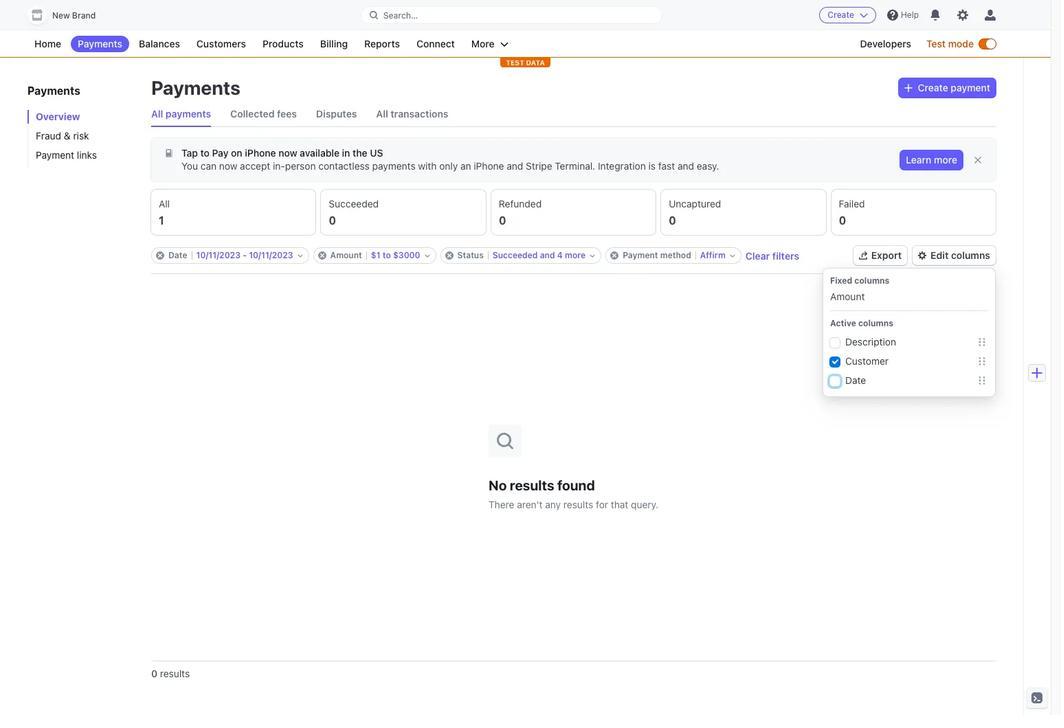 Task type: describe. For each thing, give the bounding box(es) containing it.
collected fees link
[[230, 102, 297, 127]]

0 for uncaptured 0
[[669, 215, 677, 227]]

payments link
[[71, 36, 129, 52]]

all for payments
[[151, 108, 163, 120]]

fixed columns amount
[[831, 276, 890, 303]]

payment links
[[36, 149, 97, 161]]

stripe
[[526, 160, 553, 172]]

0 results
[[151, 668, 190, 680]]

2 10/11/2023 from the left
[[249, 250, 293, 261]]

4
[[558, 250, 563, 261]]

active
[[831, 318, 857, 329]]

billing link
[[313, 36, 355, 52]]

developers link
[[854, 36, 919, 52]]

succeeded 0
[[329, 198, 379, 227]]

fees
[[277, 108, 297, 120]]

data
[[526, 58, 545, 67]]

tap
[[182, 147, 198, 159]]

uncaptured 0
[[669, 198, 722, 227]]

Date checkbox
[[831, 377, 840, 387]]

all payments
[[151, 108, 211, 120]]

uncaptured
[[669, 198, 722, 210]]

1 horizontal spatial date
[[846, 375, 867, 386]]

refunded 0
[[499, 198, 542, 227]]

accept
[[240, 160, 270, 172]]

fraud & risk link
[[28, 129, 138, 143]]

test mode
[[927, 38, 974, 50]]

$3000
[[393, 250, 421, 261]]

products link
[[256, 36, 311, 52]]

all for 1
[[159, 198, 170, 210]]

fast
[[659, 160, 675, 172]]

clear
[[746, 250, 770, 262]]

1
[[159, 215, 164, 227]]

fraud & risk
[[36, 130, 89, 142]]

svg image
[[905, 84, 913, 92]]

search…
[[384, 10, 418, 20]]

refunded
[[499, 198, 542, 210]]

create payment button
[[899, 78, 996, 98]]

brand
[[72, 10, 96, 21]]

affirm
[[701, 250, 726, 261]]

remove amount image
[[318, 252, 326, 260]]

all for transactions
[[376, 108, 388, 120]]

in-
[[273, 160, 285, 172]]

to for $3000
[[383, 250, 391, 261]]

edit amount image
[[425, 253, 430, 259]]

remove date image
[[156, 252, 164, 260]]

on
[[231, 147, 243, 159]]

an
[[461, 160, 471, 172]]

in
[[342, 147, 350, 159]]

clear filters
[[746, 250, 800, 262]]

succeeded for and
[[493, 250, 538, 261]]

payment for payment links
[[36, 149, 74, 161]]

help button
[[882, 4, 925, 26]]

test
[[927, 38, 946, 50]]

customer
[[846, 356, 889, 367]]

with
[[418, 160, 437, 172]]

balances link
[[132, 36, 187, 52]]

remove status image
[[445, 252, 454, 260]]

only
[[440, 160, 458, 172]]

method
[[661, 250, 692, 261]]

integration
[[598, 160, 646, 172]]

export button
[[854, 246, 908, 265]]

risk
[[73, 130, 89, 142]]

mode
[[949, 38, 974, 50]]

tab list containing 1
[[151, 190, 996, 235]]

connect link
[[410, 36, 462, 52]]

payments inside tap to pay on iphone now available in the us you can now accept in-person contactless payments with only an iphone and stripe terminal. integration is fast and easy.
[[372, 160, 416, 172]]

payments inside tab list
[[166, 108, 211, 120]]

new brand button
[[28, 6, 109, 25]]

0 vertical spatial now
[[279, 147, 297, 159]]

tap to pay on iphone now available in the us you can now accept in-person contactless payments with only an iphone and stripe terminal. integration is fast and easy.
[[182, 147, 720, 172]]

fixed
[[831, 276, 853, 286]]

disputes
[[316, 108, 357, 120]]

date inside "clear filters" toolbar
[[168, 250, 187, 261]]

home
[[34, 38, 61, 50]]

create for create payment
[[918, 82, 949, 94]]

all payments link
[[151, 102, 211, 127]]

person
[[285, 160, 316, 172]]

to for pay
[[200, 147, 210, 159]]

clear filters toolbar
[[151, 248, 800, 264]]

edit date image
[[298, 253, 303, 259]]

create payment
[[918, 82, 991, 94]]

all transactions
[[376, 108, 449, 120]]

&
[[64, 130, 71, 142]]

0 horizontal spatial and
[[507, 160, 524, 172]]

amount inside fixed columns amount
[[831, 291, 865, 303]]

results for 0
[[160, 668, 190, 680]]

all 1
[[159, 198, 170, 227]]

payment links link
[[28, 149, 138, 162]]

payments up overview
[[28, 85, 80, 97]]

columns for fixed columns amount
[[855, 276, 890, 286]]

learn more link
[[901, 151, 963, 170]]

billing
[[320, 38, 348, 50]]

contactless
[[319, 160, 370, 172]]

edit status image
[[590, 253, 596, 259]]

reports
[[365, 38, 400, 50]]

succeeded for 0
[[329, 198, 379, 210]]

payments up all payments
[[151, 76, 241, 99]]

easy.
[[697, 160, 720, 172]]

the
[[353, 147, 368, 159]]



Task type: locate. For each thing, give the bounding box(es) containing it.
0 vertical spatial to
[[200, 147, 210, 159]]

learn more
[[907, 154, 958, 166]]

1 vertical spatial tab list
[[151, 190, 996, 235]]

10/11/2023
[[196, 250, 241, 261], [249, 250, 293, 261]]

payments down brand
[[78, 38, 122, 50]]

0 vertical spatial iphone
[[245, 147, 276, 159]]

0 vertical spatial tab list
[[151, 102, 996, 127]]

date
[[168, 250, 187, 261], [846, 375, 867, 386]]

help
[[901, 10, 919, 20]]

1 vertical spatial payment
[[623, 250, 659, 261]]

$1 to $3000
[[371, 250, 421, 261]]

all transactions link
[[376, 102, 449, 127]]

1 horizontal spatial now
[[279, 147, 297, 159]]

amount right remove amount icon
[[331, 250, 362, 261]]

create button
[[820, 7, 877, 23]]

pay
[[212, 147, 229, 159]]

export
[[872, 250, 902, 261]]

0 horizontal spatial now
[[219, 160, 238, 172]]

0 inside failed 0
[[839, 215, 847, 227]]

create inside button
[[828, 10, 855, 20]]

0 for refunded 0
[[499, 215, 506, 227]]

now down pay
[[219, 160, 238, 172]]

succeeded down contactless
[[329, 198, 379, 210]]

0 vertical spatial payments
[[166, 108, 211, 120]]

to inside "clear filters" toolbar
[[383, 250, 391, 261]]

1 horizontal spatial more
[[935, 154, 958, 166]]

description
[[846, 336, 897, 348]]

0 vertical spatial date
[[168, 250, 187, 261]]

no results found there aren't any results for that query.
[[489, 478, 659, 511]]

succeeded inside "clear filters" toolbar
[[493, 250, 538, 261]]

amount inside "clear filters" toolbar
[[331, 250, 362, 261]]

create up developers link
[[828, 10, 855, 20]]

1 horizontal spatial to
[[383, 250, 391, 261]]

developers
[[861, 38, 912, 50]]

status
[[458, 250, 484, 261]]

0 inside uncaptured 0
[[669, 215, 677, 227]]

edit columns
[[931, 250, 991, 261]]

more
[[935, 154, 958, 166], [565, 250, 586, 261]]

1 horizontal spatial create
[[918, 82, 949, 94]]

payments down us
[[372, 160, 416, 172]]

aren't
[[517, 499, 543, 511]]

and left the 4
[[540, 250, 555, 261]]

1 vertical spatial amount
[[831, 291, 865, 303]]

for
[[596, 499, 609, 511]]

1 vertical spatial payments
[[372, 160, 416, 172]]

1 10/11/2023 from the left
[[196, 250, 241, 261]]

0 for succeeded 0
[[329, 215, 336, 227]]

0 horizontal spatial iphone
[[245, 147, 276, 159]]

payment for payment method
[[623, 250, 659, 261]]

customers
[[197, 38, 246, 50]]

now up in-
[[279, 147, 297, 159]]

learn
[[907, 154, 932, 166]]

0 vertical spatial columns
[[952, 250, 991, 261]]

succeeded and 4 more
[[493, 250, 586, 261]]

0 vertical spatial more
[[935, 154, 958, 166]]

columns inside button
[[952, 250, 991, 261]]

succeeded down the refunded 0
[[493, 250, 538, 261]]

collected
[[230, 108, 275, 120]]

more right the 4
[[565, 250, 586, 261]]

and left 'stripe'
[[507, 160, 524, 172]]

active columns
[[831, 318, 894, 329]]

payment inside payment links link
[[36, 149, 74, 161]]

query.
[[631, 499, 659, 511]]

payments inside payments link
[[78, 38, 122, 50]]

10/11/2023 right -
[[249, 250, 293, 261]]

1 horizontal spatial payment
[[623, 250, 659, 261]]

0 vertical spatial amount
[[331, 250, 362, 261]]

1 vertical spatial to
[[383, 250, 391, 261]]

payment inside "clear filters" toolbar
[[623, 250, 659, 261]]

1 horizontal spatial iphone
[[474, 160, 504, 172]]

can
[[201, 160, 217, 172]]

found
[[558, 478, 595, 493]]

and
[[507, 160, 524, 172], [678, 160, 695, 172], [540, 250, 555, 261]]

more inside "clear filters" toolbar
[[565, 250, 586, 261]]

Search… search field
[[362, 7, 662, 24]]

fraud
[[36, 130, 61, 142]]

0 horizontal spatial succeeded
[[329, 198, 379, 210]]

1 vertical spatial results
[[564, 499, 594, 511]]

payment down the fraud
[[36, 149, 74, 161]]

0 vertical spatial succeeded
[[329, 198, 379, 210]]

available
[[300, 147, 340, 159]]

create
[[828, 10, 855, 20], [918, 82, 949, 94]]

columns for active columns
[[859, 318, 894, 329]]

1 horizontal spatial 10/11/2023
[[249, 250, 293, 261]]

create inside popup button
[[918, 82, 949, 94]]

to right '$1'
[[383, 250, 391, 261]]

Description checkbox
[[831, 338, 840, 348]]

clear filters button
[[746, 250, 800, 262]]

tab list up the 4
[[151, 190, 996, 235]]

10/11/2023 - 10/11/2023
[[196, 250, 293, 261]]

more right "learn"
[[935, 154, 958, 166]]

10/11/2023 left -
[[196, 250, 241, 261]]

0 vertical spatial create
[[828, 10, 855, 20]]

failed 0
[[839, 198, 866, 227]]

more
[[472, 38, 495, 50]]

edit payment method image
[[730, 253, 736, 259]]

create for create
[[828, 10, 855, 20]]

1 vertical spatial columns
[[855, 276, 890, 286]]

0 horizontal spatial payments
[[166, 108, 211, 120]]

all
[[151, 108, 163, 120], [376, 108, 388, 120], [159, 198, 170, 210]]

tab list up terminal.
[[151, 102, 996, 127]]

0 horizontal spatial results
[[160, 668, 190, 680]]

is
[[649, 160, 656, 172]]

new brand
[[52, 10, 96, 21]]

payments
[[78, 38, 122, 50], [151, 76, 241, 99], [28, 85, 80, 97]]

0 horizontal spatial to
[[200, 147, 210, 159]]

connect
[[417, 38, 455, 50]]

to up 'can'
[[200, 147, 210, 159]]

payment right remove payment method image
[[623, 250, 659, 261]]

0 horizontal spatial date
[[168, 250, 187, 261]]

edit columns button
[[913, 246, 996, 265]]

reports link
[[358, 36, 407, 52]]

remove payment method image
[[611, 252, 619, 260]]

and right fast
[[678, 160, 695, 172]]

any
[[546, 499, 561, 511]]

1 horizontal spatial results
[[510, 478, 555, 493]]

Customer checkbox
[[831, 358, 840, 367]]

Search… text field
[[362, 7, 662, 24]]

there
[[489, 499, 515, 511]]

columns inside fixed columns amount
[[855, 276, 890, 286]]

iphone up accept
[[245, 147, 276, 159]]

1 vertical spatial succeeded
[[493, 250, 538, 261]]

to inside tap to pay on iphone now available in the us you can now accept in-person contactless payments with only an iphone and stripe terminal. integration is fast and easy.
[[200, 147, 210, 159]]

you
[[182, 160, 198, 172]]

balances
[[139, 38, 180, 50]]

results for no
[[510, 478, 555, 493]]

0 horizontal spatial payment
[[36, 149, 74, 161]]

that
[[611, 499, 629, 511]]

0 vertical spatial payment
[[36, 149, 74, 161]]

2 horizontal spatial results
[[564, 499, 594, 511]]

1 vertical spatial create
[[918, 82, 949, 94]]

succeeded
[[329, 198, 379, 210], [493, 250, 538, 261]]

edit
[[931, 250, 949, 261]]

payment
[[951, 82, 991, 94]]

new
[[52, 10, 70, 21]]

$1
[[371, 250, 381, 261]]

1 vertical spatial now
[[219, 160, 238, 172]]

test
[[506, 58, 525, 67]]

0 horizontal spatial more
[[565, 250, 586, 261]]

customers link
[[190, 36, 253, 52]]

0 vertical spatial results
[[510, 478, 555, 493]]

1 horizontal spatial payments
[[372, 160, 416, 172]]

transactions
[[391, 108, 449, 120]]

0 horizontal spatial amount
[[331, 250, 362, 261]]

products
[[263, 38, 304, 50]]

us
[[370, 147, 383, 159]]

payments up tap
[[166, 108, 211, 120]]

tab list
[[151, 102, 996, 127], [151, 190, 996, 235]]

create right svg icon
[[918, 82, 949, 94]]

iphone
[[245, 147, 276, 159], [474, 160, 504, 172]]

0 inside the refunded 0
[[499, 215, 506, 227]]

2 horizontal spatial and
[[678, 160, 695, 172]]

home link
[[28, 36, 68, 52]]

date right date checkbox
[[846, 375, 867, 386]]

columns for edit columns
[[952, 250, 991, 261]]

0 horizontal spatial create
[[828, 10, 855, 20]]

and inside "clear filters" toolbar
[[540, 250, 555, 261]]

failed
[[839, 198, 866, 210]]

terminal.
[[555, 160, 596, 172]]

1 horizontal spatial amount
[[831, 291, 865, 303]]

amount down fixed
[[831, 291, 865, 303]]

iphone right the an
[[474, 160, 504, 172]]

1 vertical spatial iphone
[[474, 160, 504, 172]]

columns up description
[[859, 318, 894, 329]]

payment
[[36, 149, 74, 161], [623, 250, 659, 261]]

2 vertical spatial columns
[[859, 318, 894, 329]]

1 vertical spatial more
[[565, 250, 586, 261]]

test data
[[506, 58, 545, 67]]

date right remove date image at the left top of the page
[[168, 250, 187, 261]]

0 horizontal spatial 10/11/2023
[[196, 250, 241, 261]]

tab list containing all payments
[[151, 102, 996, 127]]

overview link
[[28, 110, 138, 124]]

2 tab list from the top
[[151, 190, 996, 235]]

0 for failed 0
[[839, 215, 847, 227]]

1 horizontal spatial succeeded
[[493, 250, 538, 261]]

1 vertical spatial date
[[846, 375, 867, 386]]

-
[[243, 250, 247, 261]]

columns right edit
[[952, 250, 991, 261]]

1 tab list from the top
[[151, 102, 996, 127]]

2 vertical spatial results
[[160, 668, 190, 680]]

1 horizontal spatial and
[[540, 250, 555, 261]]

0 inside succeeded 0
[[329, 215, 336, 227]]

columns down export button
[[855, 276, 890, 286]]

svg image
[[165, 149, 173, 158]]

to
[[200, 147, 210, 159], [383, 250, 391, 261]]



Task type: vqa. For each thing, say whether or not it's contained in the screenshot.
first Recent element
no



